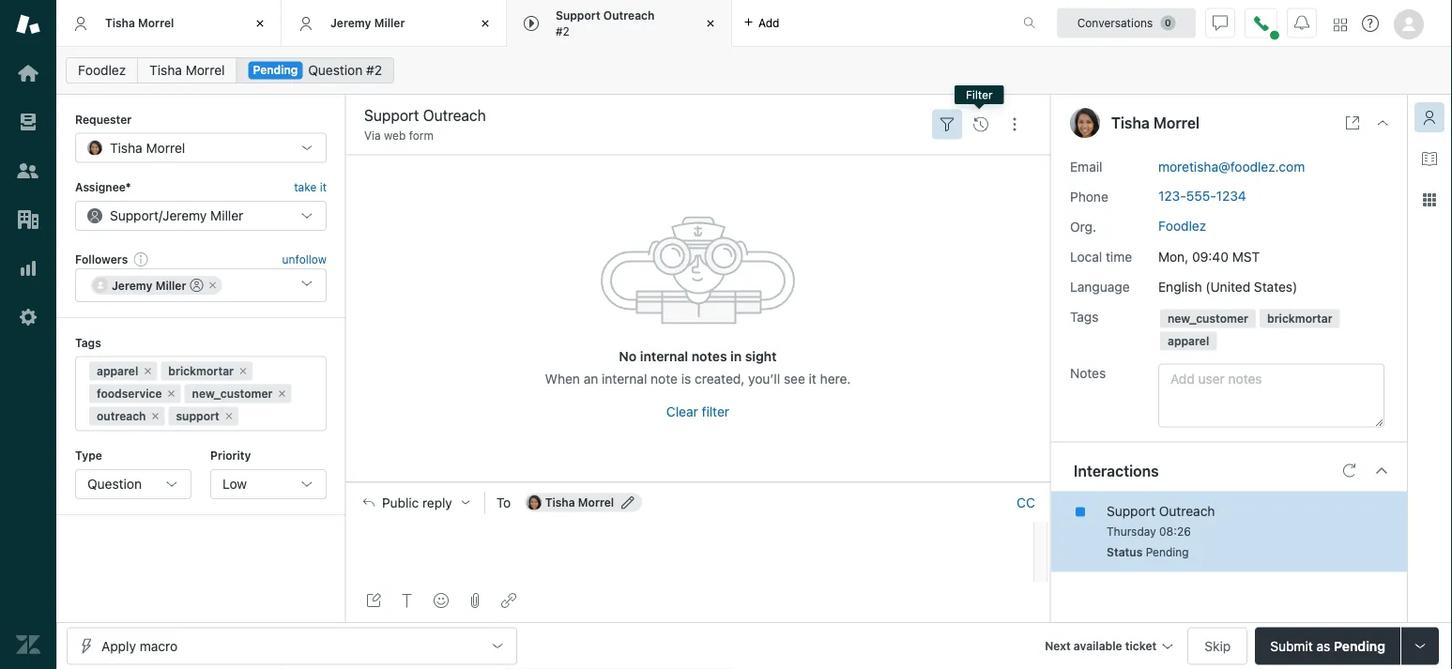 Task type: describe. For each thing, give the bounding box(es) containing it.
/
[[159, 208, 162, 223]]

remove image for apparel
[[142, 366, 153, 377]]

1 vertical spatial internal
[[602, 371, 647, 386]]

moretisha@foodlez.com image
[[526, 495, 541, 510]]

language
[[1070, 279, 1130, 294]]

clear filter link
[[666, 404, 729, 419]]

to
[[496, 495, 511, 510]]

assignee*
[[75, 181, 131, 194]]

get started image
[[16, 61, 40, 85]]

foodservice
[[97, 387, 162, 400]]

morrel inside requester element
[[146, 140, 185, 155]]

customer context image
[[1422, 110, 1437, 125]]

1234
[[1216, 188, 1246, 203]]

morrel left edit user image
[[578, 496, 614, 509]]

no
[[619, 348, 637, 364]]

pending inside support outreach thursday 08:26 status pending
[[1146, 546, 1189, 559]]

cc
[[1017, 495, 1035, 510]]

public reply
[[382, 495, 452, 510]]

clear
[[666, 404, 698, 419]]

notes
[[1070, 365, 1106, 381]]

ticket
[[1125, 640, 1157, 653]]

jeremy miller for "jeremy miller" option on the top left
[[112, 279, 186, 292]]

Subject field
[[360, 104, 926, 127]]

it inside take it button
[[320, 181, 327, 194]]

user image
[[1070, 108, 1100, 138]]

apply macro
[[101, 638, 177, 654]]

(united
[[1206, 279, 1250, 294]]

question for question #2
[[308, 62, 363, 78]]

pending inside secondary element
[[253, 63, 298, 77]]

admin image
[[16, 305, 40, 329]]

morrel inside tisha morrel tab
[[138, 16, 174, 29]]

local time
[[1070, 249, 1132, 264]]

miller inside assignee* 'element'
[[210, 208, 243, 223]]

macro
[[140, 638, 177, 654]]

#2 inside support outreach #2
[[556, 24, 570, 38]]

support for jeremy
[[110, 208, 159, 223]]

0 horizontal spatial tags
[[75, 336, 101, 349]]

via web form
[[364, 129, 434, 142]]

knowledge image
[[1422, 151, 1437, 166]]

views image
[[16, 110, 40, 134]]

see
[[784, 371, 805, 386]]

conversations button
[[1057, 8, 1196, 38]]

note
[[651, 371, 678, 386]]

mon,
[[1158, 249, 1189, 264]]

zendesk support image
[[16, 12, 40, 37]]

hide composer image
[[690, 474, 705, 489]]

conversations
[[1077, 16, 1153, 30]]

it inside 'no internal notes in sight when an internal note is created, you'll see it here.'
[[809, 371, 817, 386]]

jeremy miller for jeremy miller tab
[[330, 16, 405, 29]]

submit as pending
[[1270, 638, 1385, 654]]

close image inside tab
[[701, 14, 720, 33]]

1 horizontal spatial foodlez
[[1158, 218, 1206, 233]]

assignee* element
[[75, 201, 327, 231]]

outreach
[[97, 410, 146, 423]]

remove image for new_customer
[[277, 388, 288, 399]]

available
[[1074, 640, 1122, 653]]

0 horizontal spatial remove image
[[207, 280, 218, 291]]

phone
[[1070, 189, 1108, 204]]

1 horizontal spatial tags
[[1070, 309, 1099, 324]]

interactions
[[1074, 462, 1159, 480]]

low
[[222, 476, 247, 492]]

miller for jeremy miller tab
[[374, 16, 405, 29]]

question button
[[75, 469, 191, 499]]

close image for jeremy miller
[[476, 14, 495, 33]]

question #2
[[308, 62, 382, 78]]

when
[[545, 371, 580, 386]]

next
[[1045, 640, 1071, 653]]

millerjeremy500@gmail.com image
[[93, 278, 108, 293]]

status
[[1107, 546, 1143, 559]]

type
[[75, 449, 102, 462]]

notifications image
[[1294, 15, 1309, 31]]

0 horizontal spatial apparel
[[97, 365, 138, 378]]

format text image
[[400, 593, 415, 608]]

tisha morrel link
[[137, 57, 237, 84]]

tisha morrel right moretisha@foodlez.com icon
[[545, 496, 614, 509]]

english
[[1158, 279, 1202, 294]]

add link (cmd k) image
[[501, 593, 516, 608]]

get help image
[[1362, 15, 1379, 32]]

view more details image
[[1345, 115, 1360, 130]]

zendesk image
[[16, 633, 40, 657]]

next available ticket button
[[1037, 628, 1180, 668]]

public reply button
[[346, 483, 484, 522]]

brickmortar apparel
[[1168, 312, 1333, 348]]

created,
[[695, 371, 745, 386]]

take it button
[[294, 178, 327, 197]]

user is an agent image
[[190, 279, 203, 292]]

support / jeremy miller
[[110, 208, 243, 223]]

reporting image
[[16, 256, 40, 281]]

customers image
[[16, 159, 40, 183]]

filter image
[[940, 117, 955, 132]]

is
[[681, 371, 691, 386]]

tisha morrel inside secondary element
[[149, 62, 225, 78]]

local
[[1070, 249, 1102, 264]]

tisha morrel inside tab
[[105, 16, 174, 29]]

skip
[[1205, 638, 1231, 654]]

requester
[[75, 113, 132, 126]]

low button
[[210, 469, 327, 499]]

miller for "jeremy miller" option on the top left
[[155, 279, 186, 292]]

filter
[[966, 88, 993, 101]]

edit user image
[[622, 496, 635, 509]]

foodlez inside secondary element
[[78, 62, 126, 78]]

#2 inside secondary element
[[366, 62, 382, 78]]

thursday
[[1107, 525, 1156, 538]]

next available ticket
[[1045, 640, 1157, 653]]

submit
[[1270, 638, 1313, 654]]

Add user notes text field
[[1158, 364, 1385, 428]]

here.
[[820, 371, 851, 386]]

skip button
[[1188, 628, 1248, 665]]

123-555-1234 link
[[1158, 188, 1246, 203]]

support
[[176, 410, 219, 423]]



Task type: vqa. For each thing, say whether or not it's contained in the screenshot.
Practices on the top left of page
no



Task type: locate. For each thing, give the bounding box(es) containing it.
1 horizontal spatial foodlez link
[[1158, 218, 1206, 233]]

support outreach thursday 08:26 status pending
[[1107, 503, 1215, 559]]

brickmortar up support
[[168, 365, 234, 378]]

0 vertical spatial question
[[308, 62, 363, 78]]

outreach for support outreach thursday 08:26 status pending
[[1159, 503, 1215, 519]]

jeremy miller
[[330, 16, 405, 29], [112, 279, 186, 292]]

1 close image from the left
[[251, 14, 269, 33]]

brickmortar down states)
[[1267, 312, 1333, 325]]

1 vertical spatial remove image
[[238, 366, 249, 377]]

1 vertical spatial apparel
[[97, 365, 138, 378]]

priority
[[210, 449, 251, 462]]

0 vertical spatial miller
[[374, 16, 405, 29]]

jeremy down info on adding followers icon
[[112, 279, 153, 292]]

brickmortar for brickmortar
[[168, 365, 234, 378]]

0 horizontal spatial jeremy miller
[[112, 279, 186, 292]]

in
[[730, 348, 742, 364]]

take
[[294, 181, 317, 194]]

1 horizontal spatial jeremy
[[162, 208, 207, 223]]

1 vertical spatial outreach
[[1159, 503, 1215, 519]]

123-555-1234
[[1158, 188, 1246, 203]]

tab containing support outreach
[[507, 0, 732, 47]]

0 vertical spatial it
[[320, 181, 327, 194]]

1 vertical spatial foodlez
[[1158, 218, 1206, 233]]

miller inside tab
[[374, 16, 405, 29]]

add button
[[732, 0, 791, 46]]

remove image
[[142, 366, 153, 377], [166, 388, 177, 399], [277, 388, 288, 399], [150, 411, 161, 422], [223, 411, 234, 422]]

tisha inside tisha morrel link
[[149, 62, 182, 78]]

remove image up support
[[166, 388, 177, 399]]

tisha inside tisha morrel tab
[[105, 16, 135, 29]]

2 vertical spatial miller
[[155, 279, 186, 292]]

pending right as
[[1334, 638, 1385, 654]]

requester element
[[75, 133, 327, 163]]

filter
[[702, 404, 729, 419]]

question down type
[[87, 476, 142, 492]]

2 close image from the left
[[476, 14, 495, 33]]

sight
[[745, 348, 777, 364]]

outreach inside support outreach #2
[[603, 9, 655, 22]]

apparel down english
[[1168, 335, 1209, 348]]

1 horizontal spatial close image
[[1375, 115, 1390, 130]]

states)
[[1254, 279, 1298, 294]]

#2
[[556, 24, 570, 38], [366, 62, 382, 78]]

1 horizontal spatial brickmortar
[[1267, 312, 1333, 325]]

support inside assignee* 'element'
[[110, 208, 159, 223]]

close image inside jeremy miller tab
[[476, 14, 495, 33]]

ticket actions image
[[1007, 117, 1022, 132]]

events image
[[973, 117, 988, 132]]

0 vertical spatial outreach
[[603, 9, 655, 22]]

followers element
[[75, 269, 327, 302]]

0 horizontal spatial brickmortar
[[168, 365, 234, 378]]

remove image up priority
[[238, 366, 249, 377]]

morrel up tisha morrel link
[[138, 16, 174, 29]]

0 horizontal spatial close image
[[251, 14, 269, 33]]

button displays agent's chat status as invisible. image
[[1213, 15, 1228, 31]]

via
[[364, 129, 381, 142]]

0 vertical spatial close image
[[701, 14, 720, 33]]

remove image
[[207, 280, 218, 291], [238, 366, 249, 377]]

0 horizontal spatial close image
[[701, 14, 720, 33]]

internal down no
[[602, 371, 647, 386]]

jeremy inside "jeremy miller" option
[[112, 279, 153, 292]]

support for thursday
[[1107, 503, 1155, 519]]

remove image for outreach
[[150, 411, 161, 422]]

new_customer down english (united states)
[[1168, 312, 1248, 325]]

1 horizontal spatial it
[[809, 371, 817, 386]]

tisha right moretisha@foodlez.com icon
[[545, 496, 575, 509]]

2 vertical spatial pending
[[1334, 638, 1385, 654]]

0 horizontal spatial new_customer
[[192, 387, 273, 400]]

2 vertical spatial support
[[1107, 503, 1155, 519]]

remove image up foodservice
[[142, 366, 153, 377]]

1 vertical spatial brickmortar
[[168, 365, 234, 378]]

take it
[[294, 181, 327, 194]]

tisha right zendesk support icon
[[105, 16, 135, 29]]

tisha morrel right user image
[[1111, 114, 1200, 132]]

question inside secondary element
[[308, 62, 363, 78]]

english (united states)
[[1158, 279, 1298, 294]]

09:40
[[1192, 249, 1229, 264]]

clear filter
[[666, 404, 729, 419]]

tab
[[507, 0, 732, 47]]

outreach for support outreach #2
[[603, 9, 655, 22]]

tisha morrel inside requester element
[[110, 140, 185, 155]]

miller left 'user is an agent' image
[[155, 279, 186, 292]]

1 vertical spatial jeremy
[[162, 208, 207, 223]]

support inside support outreach thursday 08:26 status pending
[[1107, 503, 1155, 519]]

0 horizontal spatial question
[[87, 476, 142, 492]]

tisha morrel
[[105, 16, 174, 29], [149, 62, 225, 78], [1111, 114, 1200, 132], [110, 140, 185, 155], [545, 496, 614, 509]]

an
[[584, 371, 598, 386]]

brickmortar
[[1267, 312, 1333, 325], [168, 365, 234, 378]]

0 horizontal spatial support
[[110, 208, 159, 223]]

pending left question #2
[[253, 63, 298, 77]]

1 horizontal spatial pending
[[1146, 546, 1189, 559]]

you'll
[[748, 371, 780, 386]]

1 vertical spatial miller
[[210, 208, 243, 223]]

0 horizontal spatial foodlez link
[[66, 57, 138, 84]]

miller right /
[[210, 208, 243, 223]]

1 vertical spatial close image
[[1375, 115, 1390, 130]]

apparel
[[1168, 335, 1209, 348], [97, 365, 138, 378]]

0 vertical spatial brickmortar
[[1267, 312, 1333, 325]]

foodlez link
[[66, 57, 138, 84], [1158, 218, 1206, 233]]

new_customer
[[1168, 312, 1248, 325], [192, 387, 273, 400]]

1 vertical spatial pending
[[1146, 546, 1189, 559]]

1 horizontal spatial remove image
[[238, 366, 249, 377]]

0 vertical spatial jeremy
[[330, 16, 371, 29]]

tags down language
[[1070, 309, 1099, 324]]

support for #2
[[556, 9, 600, 22]]

support
[[556, 9, 600, 22], [110, 208, 159, 223], [1107, 503, 1155, 519]]

1 vertical spatial support
[[110, 208, 159, 223]]

0 vertical spatial tags
[[1070, 309, 1099, 324]]

2 horizontal spatial jeremy
[[330, 16, 371, 29]]

1 horizontal spatial miller
[[210, 208, 243, 223]]

miller
[[374, 16, 405, 29], [210, 208, 243, 223], [155, 279, 186, 292]]

info on adding followers image
[[134, 252, 149, 267]]

morrel up moretisha@foodlez.com
[[1154, 114, 1200, 132]]

2 horizontal spatial miller
[[374, 16, 405, 29]]

morrel down tisha morrel tab
[[186, 62, 225, 78]]

it right take
[[320, 181, 327, 194]]

tisha morrel down tisha morrel tab
[[149, 62, 225, 78]]

0 vertical spatial pending
[[253, 63, 298, 77]]

miller inside option
[[155, 279, 186, 292]]

0 horizontal spatial jeremy
[[112, 279, 153, 292]]

close image
[[701, 14, 720, 33], [1375, 115, 1390, 130]]

1 vertical spatial tags
[[75, 336, 101, 349]]

outreach
[[603, 9, 655, 22], [1159, 503, 1215, 519]]

close image right "view more details" icon
[[1375, 115, 1390, 130]]

0 vertical spatial foodlez link
[[66, 57, 138, 84]]

morrel
[[138, 16, 174, 29], [186, 62, 225, 78], [1154, 114, 1200, 132], [146, 140, 185, 155], [578, 496, 614, 509]]

555-
[[1186, 188, 1216, 203]]

remove image right support
[[223, 411, 234, 422]]

jeremy inside jeremy miller tab
[[330, 16, 371, 29]]

main element
[[0, 0, 56, 669]]

close image inside tisha morrel tab
[[251, 14, 269, 33]]

public
[[382, 495, 419, 510]]

notes
[[692, 348, 727, 364]]

followers
[[75, 252, 128, 265]]

form
[[409, 129, 434, 142]]

reply
[[422, 495, 452, 510]]

jeremy inside assignee* 'element'
[[162, 208, 207, 223]]

0 vertical spatial remove image
[[207, 280, 218, 291]]

new_customer up support
[[192, 387, 273, 400]]

remove image right 'user is an agent' image
[[207, 280, 218, 291]]

0 horizontal spatial it
[[320, 181, 327, 194]]

question for question
[[87, 476, 142, 492]]

internal up note on the left bottom of the page
[[640, 348, 688, 364]]

1 vertical spatial question
[[87, 476, 142, 492]]

apps image
[[1422, 192, 1437, 207]]

remove image for support
[[223, 411, 234, 422]]

jeremy miller inside option
[[112, 279, 186, 292]]

0 horizontal spatial #2
[[366, 62, 382, 78]]

close image for tisha morrel
[[251, 14, 269, 33]]

0 horizontal spatial foodlez
[[78, 62, 126, 78]]

tabs tab list
[[56, 0, 1003, 47]]

remove image up low popup button on the left
[[277, 388, 288, 399]]

1 vertical spatial jeremy miller
[[112, 279, 186, 292]]

miller up question #2
[[374, 16, 405, 29]]

1 vertical spatial new_customer
[[192, 387, 273, 400]]

1 horizontal spatial apparel
[[1168, 335, 1209, 348]]

tags
[[1070, 309, 1099, 324], [75, 336, 101, 349]]

pending
[[253, 63, 298, 77], [1146, 546, 1189, 559], [1334, 638, 1385, 654]]

jeremy miller up question #2
[[330, 16, 405, 29]]

draft mode image
[[366, 593, 381, 608]]

0 vertical spatial jeremy miller
[[330, 16, 405, 29]]

apparel inside brickmortar apparel
[[1168, 335, 1209, 348]]

org.
[[1070, 219, 1096, 234]]

tisha morrel up tisha morrel link
[[105, 16, 174, 29]]

email
[[1070, 159, 1102, 174]]

0 vertical spatial #2
[[556, 24, 570, 38]]

0 vertical spatial internal
[[640, 348, 688, 364]]

displays possible ticket submission types image
[[1413, 639, 1428, 654]]

1 horizontal spatial #2
[[556, 24, 570, 38]]

no internal notes in sight when an internal note is created, you'll see it here.
[[545, 348, 851, 386]]

tisha inside requester element
[[110, 140, 142, 155]]

jeremy for jeremy miller tab
[[330, 16, 371, 29]]

morrel inside tisha morrel link
[[186, 62, 225, 78]]

1 horizontal spatial question
[[308, 62, 363, 78]]

jeremy miller inside tab
[[330, 16, 405, 29]]

1 horizontal spatial close image
[[476, 14, 495, 33]]

1 vertical spatial it
[[809, 371, 817, 386]]

tisha morrel down the requester
[[110, 140, 185, 155]]

0 horizontal spatial outreach
[[603, 9, 655, 22]]

0 horizontal spatial pending
[[253, 63, 298, 77]]

Thursday 08:26 text field
[[1107, 525, 1191, 538]]

0 vertical spatial support
[[556, 9, 600, 22]]

insert emojis image
[[434, 593, 449, 608]]

tisha down the requester
[[110, 140, 142, 155]]

foodlez link up the requester
[[66, 57, 138, 84]]

morrel up /
[[146, 140, 185, 155]]

foodlez up the requester
[[78, 62, 126, 78]]

mon, 09:40 mst
[[1158, 249, 1260, 264]]

organizations image
[[16, 207, 40, 232]]

123-
[[1158, 188, 1186, 203]]

close image left "add" popup button
[[701, 14, 720, 33]]

remove image for foodservice
[[166, 388, 177, 399]]

question inside popup button
[[87, 476, 142, 492]]

1 horizontal spatial support
[[556, 9, 600, 22]]

jeremy miller down info on adding followers icon
[[112, 279, 186, 292]]

jeremy down requester element
[[162, 208, 207, 223]]

0 vertical spatial new_customer
[[1168, 312, 1248, 325]]

apparel up foodservice
[[97, 365, 138, 378]]

jeremy miller option
[[91, 276, 222, 295]]

brickmortar inside brickmortar apparel
[[1267, 312, 1333, 325]]

jeremy miller tab
[[282, 0, 507, 47]]

pending down 08:26
[[1146, 546, 1189, 559]]

add
[[758, 16, 780, 30]]

jeremy for "jeremy miller" option on the top left
[[112, 279, 153, 292]]

brickmortar for brickmortar apparel
[[1267, 312, 1333, 325]]

remove image right outreach
[[150, 411, 161, 422]]

foodlez link inside secondary element
[[66, 57, 138, 84]]

2 horizontal spatial support
[[1107, 503, 1155, 519]]

tisha
[[105, 16, 135, 29], [149, 62, 182, 78], [1111, 114, 1150, 132], [110, 140, 142, 155], [545, 496, 575, 509]]

1 horizontal spatial jeremy miller
[[330, 16, 405, 29]]

1 vertical spatial #2
[[366, 62, 382, 78]]

question
[[308, 62, 363, 78], [87, 476, 142, 492]]

cc button
[[1017, 494, 1035, 511]]

question down jeremy miller tab
[[308, 62, 363, 78]]

tisha right user image
[[1111, 114, 1150, 132]]

foodlez down 123-
[[1158, 218, 1206, 233]]

1 vertical spatial foodlez link
[[1158, 218, 1206, 233]]

2 horizontal spatial pending
[[1334, 638, 1385, 654]]

it right see at the right of the page
[[809, 371, 817, 386]]

0 vertical spatial apparel
[[1168, 335, 1209, 348]]

jeremy
[[330, 16, 371, 29], [162, 208, 207, 223], [112, 279, 153, 292]]

support inside support outreach #2
[[556, 9, 600, 22]]

time
[[1106, 249, 1132, 264]]

2 vertical spatial jeremy
[[112, 279, 153, 292]]

unfollow button
[[282, 251, 327, 268]]

mst
[[1232, 249, 1260, 264]]

0 vertical spatial foodlez
[[78, 62, 126, 78]]

outreach inside support outreach thursday 08:26 status pending
[[1159, 503, 1215, 519]]

secondary element
[[56, 52, 1452, 89]]

1 horizontal spatial outreach
[[1159, 503, 1215, 519]]

support outreach #2
[[556, 9, 655, 38]]

filter tooltip
[[955, 85, 1004, 104]]

web
[[384, 129, 406, 142]]

unfollow
[[282, 252, 327, 266]]

1 horizontal spatial new_customer
[[1168, 312, 1248, 325]]

apply
[[101, 638, 136, 654]]

0 horizontal spatial miller
[[155, 279, 186, 292]]

add attachment image
[[467, 593, 482, 608]]

jeremy up question #2
[[330, 16, 371, 29]]

tisha down tisha morrel tab
[[149, 62, 182, 78]]

foodlez
[[78, 62, 126, 78], [1158, 218, 1206, 233]]

moretisha@foodlez.com
[[1158, 159, 1305, 174]]

zendesk products image
[[1334, 18, 1347, 31]]

foodlez link down 123-
[[1158, 218, 1206, 233]]

tags down millerjeremy500@gmail.com image
[[75, 336, 101, 349]]

as
[[1316, 638, 1330, 654]]

close image
[[251, 14, 269, 33], [476, 14, 495, 33]]

08:26
[[1159, 525, 1191, 538]]

tisha morrel tab
[[56, 0, 282, 47]]



